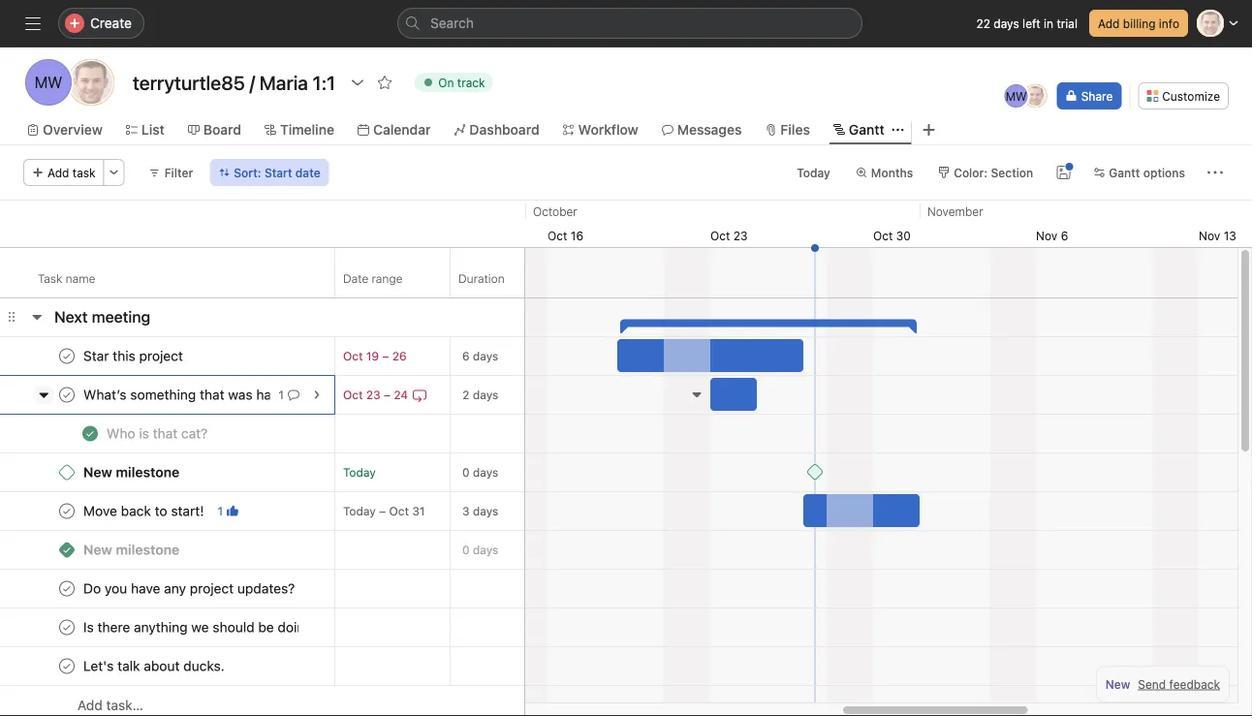 Task type: describe. For each thing, give the bounding box(es) containing it.
share button
[[1057, 82, 1122, 110]]

collapse subtask list for the task what's something that was harder than expected? image
[[36, 387, 51, 403]]

on
[[438, 76, 454, 89]]

gantt link
[[834, 119, 885, 141]]

completed checkbox for the let's talk about ducks. 'text box'
[[55, 655, 79, 678]]

today inside button
[[797, 166, 831, 179]]

1 button inside move back to start! cell
[[214, 502, 242, 521]]

add tab image
[[922, 122, 937, 138]]

today – oct 31
[[343, 505, 425, 518]]

start
[[265, 166, 292, 179]]

send feedback link
[[1139, 676, 1221, 693]]

1 vertical spatial today
[[343, 466, 376, 479]]

0 horizontal spatial mw
[[34, 73, 62, 92]]

share
[[1082, 89, 1113, 103]]

is there anything we should be doing differently? cell
[[0, 608, 335, 648]]

oct 30
[[874, 229, 911, 242]]

completed image for star this project 'text box'
[[55, 345, 79, 368]]

26
[[392, 349, 407, 363]]

next meeting button
[[54, 300, 150, 334]]

workflow
[[578, 122, 639, 138]]

gantt options
[[1109, 166, 1186, 179]]

Let's talk about ducks. text field
[[79, 657, 230, 676]]

0 horizontal spatial more actions image
[[108, 167, 120, 178]]

add for add task…
[[78, 698, 103, 714]]

6
[[1061, 229, 1069, 242]]

do you have any project updates? cell
[[0, 569, 335, 609]]

next meeting
[[54, 308, 150, 326]]

details image inside who is that cat? cell
[[311, 428, 323, 440]]

left
[[1023, 16, 1041, 30]]

new milestone text field for completed milestone image on the left bottom of page
[[79, 463, 185, 482]]

oct for oct 23 – 24
[[343, 388, 363, 402]]

calendar
[[373, 122, 431, 138]]

1 horizontal spatial more actions image
[[1208, 165, 1223, 180]]

create
[[90, 15, 132, 31]]

nov for nov 13
[[1199, 229, 1221, 242]]

oct for oct 30
[[874, 229, 893, 242]]

23 for oct 23 – 24
[[366, 388, 381, 402]]

days
[[994, 16, 1020, 30]]

on track button
[[406, 69, 502, 96]]

2 new milestone cell from the top
[[0, 530, 335, 570]]

Move back to start! text field
[[79, 502, 210, 521]]

date range
[[343, 272, 403, 286]]

customize button
[[1138, 82, 1229, 110]]

1 horizontal spatial mw
[[1006, 89, 1027, 103]]

oct 23
[[711, 229, 748, 242]]

tab actions image
[[893, 124, 904, 136]]

oct 23 – 24
[[343, 388, 408, 402]]

completed checkbox for who is that cat? text field at left
[[79, 422, 102, 445]]

date
[[296, 166, 321, 179]]

31
[[412, 505, 425, 518]]

completed checkbox for star this project 'text box'
[[55, 345, 79, 368]]

1 details image from the top
[[311, 389, 323, 401]]

1 inside move back to start! cell
[[218, 505, 223, 518]]

16
[[571, 229, 584, 242]]

trial
[[1057, 16, 1078, 30]]

messages link
[[662, 119, 742, 141]]

star this project cell
[[0, 336, 335, 376]]

1 inside what's something that was harder than expected? cell
[[279, 388, 284, 402]]

1 button inside what's something that was harder than expected? cell
[[275, 385, 303, 405]]

19
[[366, 349, 379, 363]]

new
[[1106, 678, 1131, 691]]

sort:
[[234, 166, 261, 179]]

Is there anything we should be doing differently? text field
[[79, 618, 300, 637]]

months button
[[847, 159, 922, 186]]

completed checkbox for do you have any project updates? text field
[[55, 577, 79, 601]]

dashboard
[[470, 122, 540, 138]]

add task…
[[78, 698, 143, 714]]

show options image
[[350, 75, 366, 90]]

add billing info button
[[1090, 10, 1189, 37]]

let's talk about ducks. cell
[[0, 647, 335, 686]]

task
[[38, 272, 62, 286]]

completed image for do you have any project updates? text field
[[55, 577, 79, 601]]

on track
[[438, 76, 485, 89]]

add task… button
[[54, 695, 143, 716]]

board
[[203, 122, 241, 138]]

today button
[[788, 159, 839, 186]]

nov 13
[[1199, 229, 1237, 242]]

workflow link
[[563, 119, 639, 141]]

add billing info
[[1098, 16, 1180, 30]]

gantt options button
[[1085, 159, 1194, 186]]

who is that cat? cell
[[0, 414, 335, 454]]

Who is that cat? text field
[[103, 424, 213, 444]]

add task
[[48, 166, 96, 179]]

feedback
[[1170, 678, 1221, 691]]

completed milestone checkbox for new milestone text box related to completed milestone icon
[[59, 542, 75, 558]]

add to starred image
[[377, 75, 393, 90]]

create button
[[58, 8, 144, 39]]

section
[[991, 166, 1034, 179]]

oct for oct 23
[[711, 229, 730, 242]]

calendar link
[[358, 119, 431, 141]]

send
[[1139, 678, 1167, 691]]

22 days left in trial
[[977, 16, 1078, 30]]

files
[[781, 122, 810, 138]]

task
[[73, 166, 96, 179]]

messages
[[677, 122, 742, 138]]



Task type: vqa. For each thing, say whether or not it's contained in the screenshot.
the top 'Add'
yes



Task type: locate. For each thing, give the bounding box(es) containing it.
1 vertical spatial completed image
[[55, 655, 79, 678]]

billing
[[1123, 16, 1156, 30]]

5 completed checkbox from the top
[[55, 655, 79, 678]]

3 completed checkbox from the top
[[55, 500, 79, 523]]

completed checkbox for is there anything we should be doing differently? text box
[[55, 616, 79, 639]]

duration
[[459, 272, 505, 286]]

None text field
[[451, 339, 605, 374], [451, 378, 605, 413], [451, 416, 605, 451], [451, 455, 605, 490], [451, 572, 605, 606], [451, 610, 605, 645], [451, 649, 605, 684], [451, 339, 605, 374], [451, 378, 605, 413], [451, 416, 605, 451], [451, 455, 605, 490], [451, 572, 605, 606], [451, 610, 605, 645], [451, 649, 605, 684]]

overview
[[43, 122, 103, 138]]

0 vertical spatial 1
[[279, 388, 284, 402]]

completed checkbox for move back to start! 'text box'
[[55, 500, 79, 523]]

color: section
[[954, 166, 1034, 179]]

2 details image from the top
[[311, 428, 323, 440]]

add left task…
[[78, 698, 103, 714]]

repeats image
[[412, 387, 428, 403]]

Star this project text field
[[79, 347, 189, 366]]

next
[[54, 308, 88, 326]]

color:
[[954, 166, 988, 179]]

1 vertical spatial completed milestone checkbox
[[59, 542, 75, 558]]

add task… row
[[0, 685, 524, 716]]

completed image
[[55, 345, 79, 368], [55, 655, 79, 678]]

completed checkbox inside is there anything we should be doing differently? cell
[[55, 616, 79, 639]]

completed checkbox inside do you have any project updates? cell
[[55, 577, 79, 601]]

oct 16
[[548, 229, 584, 242]]

0 vertical spatial new milestone text field
[[79, 463, 185, 482]]

0 horizontal spatial 23
[[366, 388, 381, 402]]

1 vertical spatial 1 button
[[214, 502, 242, 521]]

2 completed checkbox from the top
[[55, 383, 79, 407]]

24
[[394, 388, 408, 402]]

0 vertical spatial new milestone cell
[[0, 453, 335, 492]]

date
[[343, 272, 369, 286]]

0 horizontal spatial tt
[[82, 73, 101, 92]]

–
[[382, 349, 389, 363], [384, 388, 391, 402], [379, 505, 386, 518]]

– left 24
[[384, 388, 391, 402]]

New milestone text field
[[79, 463, 185, 482], [79, 540, 185, 560]]

completed checkbox down next
[[55, 345, 79, 368]]

add left task
[[48, 166, 69, 179]]

gantt
[[849, 122, 885, 138], [1109, 166, 1141, 179]]

options
[[1144, 166, 1186, 179]]

completed milestone checkbox for new milestone text box related to completed milestone image on the left bottom of page
[[59, 465, 75, 480]]

1 button left oct 23 – 24
[[275, 385, 303, 405]]

1
[[279, 388, 284, 402], [218, 505, 223, 518]]

Completed checkbox
[[55, 345, 79, 368], [55, 383, 79, 407], [55, 500, 79, 523], [55, 616, 79, 639], [55, 655, 79, 678]]

today left 31
[[343, 505, 376, 518]]

move back to start! cell
[[0, 492, 335, 531]]

Completed milestone checkbox
[[59, 465, 75, 480], [59, 542, 75, 558]]

0 horizontal spatial 1
[[218, 505, 223, 518]]

1 left oct 23 – 24
[[279, 388, 284, 402]]

completed milestone image
[[59, 542, 75, 558]]

1 horizontal spatial 23
[[734, 229, 748, 242]]

in
[[1044, 16, 1054, 30]]

expand sidebar image
[[25, 16, 41, 31]]

completed image inside is there anything we should be doing differently? cell
[[55, 616, 79, 639]]

filter
[[164, 166, 193, 179]]

oct for oct 19 – 26
[[343, 349, 363, 363]]

1 vertical spatial gantt
[[1109, 166, 1141, 179]]

1 right move back to start! 'text box'
[[218, 505, 223, 518]]

13
[[1224, 229, 1237, 242]]

23 for oct 23
[[734, 229, 748, 242]]

completed checkbox up add task… button
[[55, 655, 79, 678]]

completed image for is there anything we should be doing differently? text box
[[55, 616, 79, 639]]

oct for oct 16
[[548, 229, 568, 242]]

30
[[897, 229, 911, 242]]

nov left 13 on the top right of the page
[[1199, 229, 1221, 242]]

new milestone cell down who is that cat? text field at left
[[0, 453, 335, 492]]

1 nov from the left
[[1036, 229, 1058, 242]]

completed image inside move back to start! cell
[[55, 500, 79, 523]]

– for 26
[[382, 349, 389, 363]]

add task button
[[23, 159, 104, 186]]

october
[[533, 205, 578, 218]]

collapse task list for this section image
[[29, 309, 45, 325]]

nov left 6
[[1036, 229, 1058, 242]]

task…
[[106, 698, 143, 714]]

new milestone text field up move back to start! 'text box'
[[79, 463, 185, 482]]

add left billing
[[1098, 16, 1120, 30]]

oct 19 – 26
[[343, 349, 407, 363]]

tt up overview
[[82, 73, 101, 92]]

completed checkbox right collapse subtask list for the task what's something that was harder than expected? image
[[55, 383, 79, 407]]

name
[[66, 272, 95, 286]]

0 vertical spatial add
[[1098, 16, 1120, 30]]

1 horizontal spatial 1 button
[[275, 385, 303, 405]]

more actions image right task
[[108, 167, 120, 178]]

mw up overview link
[[34, 73, 62, 92]]

completed checkbox down completed milestone icon
[[55, 577, 79, 601]]

add inside 'button'
[[1098, 16, 1120, 30]]

1 vertical spatial 23
[[366, 388, 381, 402]]

0 horizontal spatial 1 button
[[214, 502, 242, 521]]

gantt for gantt options
[[1109, 166, 1141, 179]]

2 vertical spatial today
[[343, 505, 376, 518]]

completed milestone checkbox down completed milestone image on the left bottom of page
[[59, 542, 75, 558]]

customize
[[1163, 89, 1221, 103]]

mw left share button
[[1006, 89, 1027, 103]]

completed image inside the let's talk about ducks. cell
[[55, 655, 79, 678]]

0 vertical spatial details image
[[311, 389, 323, 401]]

1 vertical spatial add
[[48, 166, 69, 179]]

1 new milestone cell from the top
[[0, 453, 335, 492]]

gantt left tab actions image at top
[[849, 122, 885, 138]]

list
[[141, 122, 165, 138]]

months
[[871, 166, 913, 179]]

search
[[430, 15, 474, 31]]

new milestone text field for completed milestone icon
[[79, 540, 185, 560]]

1 completed checkbox from the top
[[55, 345, 79, 368]]

add
[[1098, 16, 1120, 30], [48, 166, 69, 179], [78, 698, 103, 714]]

1 vertical spatial new milestone cell
[[0, 530, 335, 570]]

1 new milestone text field from the top
[[79, 463, 185, 482]]

completed milestone image
[[59, 465, 75, 480]]

timeline
[[280, 122, 334, 138]]

completed image
[[55, 383, 79, 407], [79, 422, 102, 445], [55, 500, 79, 523], [55, 577, 79, 601], [55, 616, 79, 639]]

more actions image right options
[[1208, 165, 1223, 180]]

1 button right move back to start! 'text box'
[[214, 502, 242, 521]]

None text field
[[128, 65, 340, 100], [451, 494, 605, 529], [451, 533, 605, 568], [128, 65, 340, 100], [451, 494, 605, 529], [451, 533, 605, 568]]

add for add task
[[48, 166, 69, 179]]

What's something that was harder than expected? text field
[[79, 385, 271, 405]]

more actions image
[[1208, 165, 1223, 180], [108, 167, 120, 178]]

color: section button
[[930, 159, 1042, 186]]

nov 6
[[1036, 229, 1069, 242]]

search button
[[397, 8, 863, 39]]

0 vertical spatial 23
[[734, 229, 748, 242]]

tt left share button
[[1029, 89, 1043, 103]]

today up today – oct 31
[[343, 466, 376, 479]]

completed checkbox inside what's something that was harder than expected? cell
[[55, 383, 79, 407]]

overview link
[[27, 119, 103, 141]]

0 vertical spatial –
[[382, 349, 389, 363]]

completed checkbox left who is that cat? text field at left
[[79, 422, 102, 445]]

completed image inside star this project cell
[[55, 345, 79, 368]]

track
[[457, 76, 485, 89]]

1 completed milestone checkbox from the top
[[59, 465, 75, 480]]

completed checkbox inside star this project cell
[[55, 345, 79, 368]]

new milestone text field down move back to start! 'text box'
[[79, 540, 185, 560]]

0 vertical spatial 1 button
[[275, 385, 303, 405]]

range
[[372, 272, 403, 286]]

1 horizontal spatial add
[[78, 698, 103, 714]]

Do you have any project updates? text field
[[79, 579, 300, 599]]

sort: start date
[[234, 166, 321, 179]]

1 vertical spatial completed checkbox
[[55, 577, 79, 601]]

new milestone cell
[[0, 453, 335, 492], [0, 530, 335, 570]]

1 horizontal spatial tt
[[1029, 89, 1043, 103]]

– left 31
[[379, 505, 386, 518]]

nov
[[1036, 229, 1058, 242], [1199, 229, 1221, 242]]

add inside row
[[78, 698, 103, 714]]

new send feedback
[[1106, 678, 1221, 691]]

add for add billing info
[[1098, 16, 1120, 30]]

save options image
[[1056, 165, 1072, 180]]

1 horizontal spatial gantt
[[1109, 166, 1141, 179]]

0 vertical spatial completed image
[[55, 345, 79, 368]]

2 vertical spatial –
[[379, 505, 386, 518]]

completed checkbox down completed milestone icon
[[55, 616, 79, 639]]

dashboard link
[[454, 119, 540, 141]]

– for 24
[[384, 388, 391, 402]]

completed milestone checkbox up completed milestone icon
[[59, 465, 75, 480]]

tt
[[82, 73, 101, 92], [1029, 89, 1043, 103]]

4 completed checkbox from the top
[[55, 616, 79, 639]]

1 vertical spatial –
[[384, 388, 391, 402]]

details image
[[311, 389, 323, 401], [311, 428, 323, 440]]

completed checkbox inside move back to start! cell
[[55, 500, 79, 523]]

0 horizontal spatial gantt
[[849, 122, 885, 138]]

23
[[734, 229, 748, 242], [366, 388, 381, 402]]

0 vertical spatial gantt
[[849, 122, 885, 138]]

info
[[1159, 16, 1180, 30]]

completed image for move back to start! 'text box'
[[55, 500, 79, 523]]

completed checkbox inside who is that cat? cell
[[79, 422, 102, 445]]

2 vertical spatial add
[[78, 698, 103, 714]]

22
[[977, 16, 991, 30]]

timeline link
[[265, 119, 334, 141]]

gantt left options
[[1109, 166, 1141, 179]]

Completed checkbox
[[79, 422, 102, 445], [55, 577, 79, 601]]

0 horizontal spatial add
[[48, 166, 69, 179]]

0 vertical spatial completed checkbox
[[79, 422, 102, 445]]

hide subtasks for task what's something that was harder than expected? image
[[691, 389, 703, 400]]

filter button
[[140, 159, 202, 186]]

completed image for the let's talk about ducks. 'text box'
[[55, 655, 79, 678]]

1 vertical spatial new milestone text field
[[79, 540, 185, 560]]

1 vertical spatial details image
[[311, 428, 323, 440]]

nov for nov 6
[[1036, 229, 1058, 242]]

what's something that was harder than expected? cell
[[0, 375, 335, 415]]

task name
[[38, 272, 95, 286]]

meeting
[[92, 308, 150, 326]]

completed image down next
[[55, 345, 79, 368]]

2 completed image from the top
[[55, 655, 79, 678]]

list link
[[126, 119, 165, 141]]

search list box
[[397, 8, 863, 39]]

gantt inside button
[[1109, 166, 1141, 179]]

– right 19 on the left of page
[[382, 349, 389, 363]]

1 horizontal spatial nov
[[1199, 229, 1221, 242]]

completed checkbox down completed milestone image on the left bottom of page
[[55, 500, 79, 523]]

today down files
[[797, 166, 831, 179]]

2 horizontal spatial add
[[1098, 16, 1120, 30]]

completed image for who is that cat? text field at left
[[79, 422, 102, 445]]

2 new milestone text field from the top
[[79, 540, 185, 560]]

0 vertical spatial completed milestone checkbox
[[59, 465, 75, 480]]

1 completed image from the top
[[55, 345, 79, 368]]

0 vertical spatial today
[[797, 166, 831, 179]]

completed checkbox inside the let's talk about ducks. cell
[[55, 655, 79, 678]]

sort: start date button
[[210, 159, 329, 186]]

gantt for gantt
[[849, 122, 885, 138]]

2 completed milestone checkbox from the top
[[59, 542, 75, 558]]

board link
[[188, 119, 241, 141]]

1 horizontal spatial 1
[[279, 388, 284, 402]]

today
[[797, 166, 831, 179], [343, 466, 376, 479], [343, 505, 376, 518]]

completed image up add task… button
[[55, 655, 79, 678]]

1 vertical spatial 1
[[218, 505, 223, 518]]

files link
[[765, 119, 810, 141]]

0 horizontal spatial nov
[[1036, 229, 1058, 242]]

oct
[[548, 229, 568, 242], [711, 229, 730, 242], [874, 229, 893, 242], [343, 349, 363, 363], [343, 388, 363, 402], [389, 505, 409, 518]]

2 nov from the left
[[1199, 229, 1221, 242]]

completed image inside do you have any project updates? cell
[[55, 577, 79, 601]]

new milestone cell up do you have any project updates? text field
[[0, 530, 335, 570]]

november
[[928, 205, 984, 218]]



